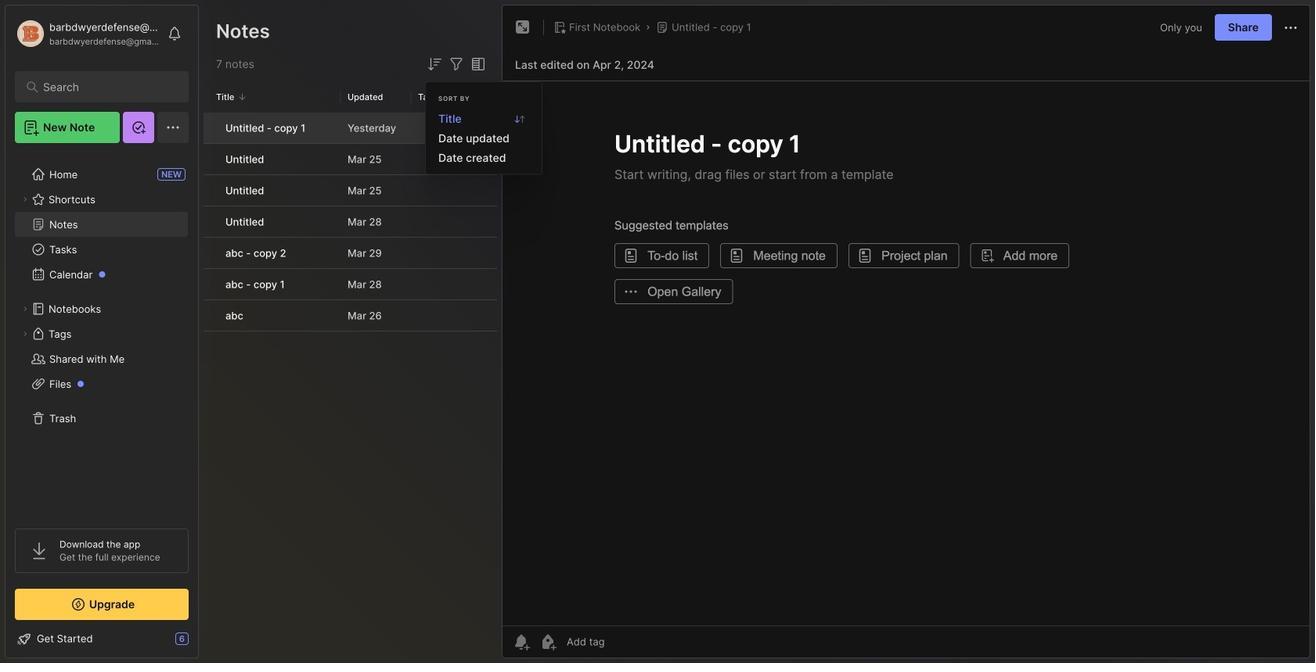 Task type: locate. For each thing, give the bounding box(es) containing it.
4 cell from the top
[[204, 207, 216, 237]]

add tag image
[[539, 633, 557, 652]]

more actions image
[[1282, 18, 1301, 37]]

None search field
[[43, 78, 168, 96]]

add a reminder image
[[512, 633, 531, 652]]

Help and Learning task checklist field
[[5, 627, 198, 652]]

main element
[[0, 0, 204, 664]]

Account field
[[15, 18, 160, 49]]

2 cell from the top
[[204, 144, 216, 175]]

Add tag field
[[565, 636, 683, 650]]

5 cell from the top
[[204, 238, 216, 269]]

none search field inside main element
[[43, 78, 168, 96]]

6 cell from the top
[[204, 269, 216, 300]]

tree
[[5, 153, 198, 515]]

cell
[[204, 113, 216, 143], [204, 144, 216, 175], [204, 175, 216, 206], [204, 207, 216, 237], [204, 238, 216, 269], [204, 269, 216, 300], [204, 301, 216, 331]]

row group
[[204, 113, 497, 333]]

7 cell from the top
[[204, 301, 216, 331]]



Task type: describe. For each thing, give the bounding box(es) containing it.
3 cell from the top
[[204, 175, 216, 206]]

tree inside main element
[[5, 153, 198, 515]]

View options field
[[466, 55, 488, 74]]

click to collapse image
[[198, 635, 209, 654]]

Note Editor text field
[[503, 81, 1310, 626]]

note window element
[[502, 5, 1311, 663]]

expand tags image
[[20, 330, 30, 339]]

expand note image
[[514, 18, 532, 37]]

Add filters field
[[447, 55, 466, 74]]

add filters image
[[447, 55, 466, 74]]

expand notebooks image
[[20, 305, 30, 314]]

1 cell from the top
[[204, 113, 216, 143]]

Search text field
[[43, 80, 168, 95]]

Sort options field
[[425, 55, 444, 74]]

More actions field
[[1282, 18, 1301, 37]]

dropdown list menu
[[426, 109, 542, 168]]



Task type: vqa. For each thing, say whether or not it's contained in the screenshot.
My Tasks
no



